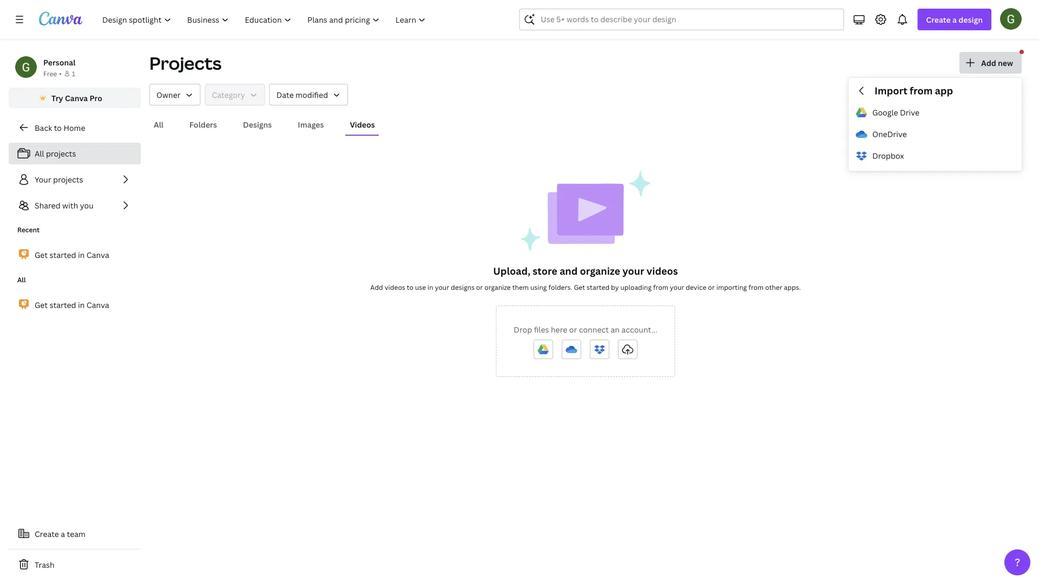 Task type: describe. For each thing, give the bounding box(es) containing it.
get inside upload, store and organize your videos add videos to use in your designs or organize them using folders. get started by uploading from your device or importing from other apps.
[[574, 283, 585, 292]]

importing
[[717, 283, 747, 292]]

Date modified button
[[269, 84, 348, 106]]

try canva pro button
[[9, 88, 141, 108]]

onedrive
[[873, 129, 907, 139]]

images
[[298, 119, 324, 130]]

dropbox button
[[849, 145, 1022, 167]]

app
[[936, 84, 954, 97]]

google drive
[[873, 107, 920, 118]]

create a team button
[[9, 524, 141, 545]]

list containing all projects
[[9, 143, 141, 217]]

designs
[[243, 119, 272, 130]]

back
[[35, 123, 52, 133]]

dropbox
[[873, 151, 905, 161]]

pro
[[90, 93, 102, 103]]

your projects
[[35, 175, 83, 185]]

1
[[72, 69, 75, 78]]

shared
[[35, 201, 60, 211]]

drive
[[901, 107, 920, 118]]

2 get started in canva from the top
[[35, 300, 109, 310]]

all projects
[[35, 149, 76, 159]]

store
[[533, 265, 558, 278]]

1 horizontal spatial or
[[570, 325, 577, 335]]

to inside upload, store and organize your videos add videos to use in your designs or organize them using folders. get started by uploading from your device or importing from other apps.
[[407, 283, 414, 292]]

try
[[51, 93, 63, 103]]

google
[[873, 107, 899, 118]]

home
[[64, 123, 85, 133]]

Category button
[[205, 84, 265, 106]]

2 horizontal spatial or
[[709, 283, 715, 292]]

0 vertical spatial get
[[35, 250, 48, 260]]

in inside upload, store and organize your videos add videos to use in your designs or organize them using folders. get started by uploading from your device or importing from other apps.
[[428, 283, 434, 292]]

0 horizontal spatial from
[[654, 283, 669, 292]]

all projects link
[[9, 143, 141, 165]]

folders button
[[185, 114, 222, 135]]

shared with you link
[[9, 195, 141, 217]]

add inside upload, store and organize your videos add videos to use in your designs or organize them using folders. get started by uploading from your device or importing from other apps.
[[371, 283, 383, 292]]

modified
[[296, 90, 328, 100]]

1 vertical spatial canva
[[87, 250, 109, 260]]

2 vertical spatial started
[[50, 300, 76, 310]]

2 get started in canva link from the top
[[9, 294, 141, 317]]

and
[[560, 265, 578, 278]]

use
[[415, 283, 426, 292]]

0 horizontal spatial or
[[476, 283, 483, 292]]

files
[[534, 325, 549, 335]]

new
[[999, 58, 1014, 68]]

2 horizontal spatial your
[[670, 283, 685, 292]]

drop files here or connect an account...
[[514, 325, 658, 335]]

team
[[67, 529, 85, 540]]

you
[[80, 201, 94, 211]]

by
[[611, 283, 619, 292]]

2 vertical spatial get
[[35, 300, 48, 310]]

videos button
[[346, 114, 379, 135]]

onedrive button
[[849, 123, 1022, 145]]

design
[[959, 14, 983, 25]]

create for create a design
[[927, 14, 951, 25]]

top level navigation element
[[95, 9, 435, 30]]

folders
[[190, 119, 217, 130]]



Task type: locate. For each thing, give the bounding box(es) containing it.
0 vertical spatial canva
[[65, 93, 88, 103]]

your left designs
[[435, 283, 450, 292]]

designs
[[451, 283, 475, 292]]

date
[[277, 90, 294, 100]]

1 vertical spatial all
[[35, 149, 44, 159]]

1 horizontal spatial all
[[35, 149, 44, 159]]

0 vertical spatial create
[[927, 14, 951, 25]]

all down owner
[[154, 119, 164, 130]]

from right uploading
[[654, 283, 669, 292]]

1 horizontal spatial your
[[623, 265, 645, 278]]

a
[[953, 14, 957, 25], [61, 529, 65, 540]]

here
[[551, 325, 568, 335]]

add left use
[[371, 283, 383, 292]]

videos up uploading
[[647, 265, 678, 278]]

0 vertical spatial all
[[154, 119, 164, 130]]

a left team
[[61, 529, 65, 540]]

videos left use
[[385, 283, 406, 292]]

Owner button
[[149, 84, 201, 106]]

category
[[212, 90, 245, 100]]

owner
[[157, 90, 181, 100]]

your
[[623, 265, 645, 278], [435, 283, 450, 292], [670, 283, 685, 292]]

shared with you
[[35, 201, 94, 211]]

free •
[[43, 69, 62, 78]]

add new
[[982, 58, 1014, 68]]

0 vertical spatial started
[[50, 250, 76, 260]]

with
[[62, 201, 78, 211]]

1 vertical spatial create
[[35, 529, 59, 540]]

canva inside button
[[65, 93, 88, 103]]

back to home link
[[9, 117, 141, 139]]

using
[[531, 283, 547, 292]]

a for team
[[61, 529, 65, 540]]

0 vertical spatial organize
[[580, 265, 621, 278]]

0 horizontal spatial organize
[[485, 283, 511, 292]]

get started in canva
[[35, 250, 109, 260], [35, 300, 109, 310]]

1 horizontal spatial a
[[953, 14, 957, 25]]

free
[[43, 69, 57, 78]]

or right here
[[570, 325, 577, 335]]

create inside create a design dropdown button
[[927, 14, 951, 25]]

1 horizontal spatial to
[[407, 283, 414, 292]]

canva
[[65, 93, 88, 103], [87, 250, 109, 260], [87, 300, 109, 310]]

upload, store and organize your videos add videos to use in your designs or organize them using folders. get started by uploading from your device or importing from other apps.
[[371, 265, 801, 292]]

import from app
[[875, 84, 954, 97]]

create
[[927, 14, 951, 25], [35, 529, 59, 540]]

get started in canva link
[[9, 244, 141, 267], [9, 294, 141, 317]]

other
[[766, 283, 783, 292]]

recent
[[17, 226, 39, 234]]

trash
[[35, 560, 54, 571]]

a for design
[[953, 14, 957, 25]]

0 vertical spatial in
[[78, 250, 85, 260]]

0 horizontal spatial create
[[35, 529, 59, 540]]

1 horizontal spatial add
[[982, 58, 997, 68]]

all inside button
[[154, 119, 164, 130]]

0 vertical spatial videos
[[647, 265, 678, 278]]

1 horizontal spatial organize
[[580, 265, 621, 278]]

date modified
[[277, 90, 328, 100]]

projects for all projects
[[46, 149, 76, 159]]

back to home
[[35, 123, 85, 133]]

create a team
[[35, 529, 85, 540]]

add left the new
[[982, 58, 997, 68]]

from left other
[[749, 283, 764, 292]]

designs button
[[239, 114, 276, 135]]

2 horizontal spatial all
[[154, 119, 164, 130]]

all for all projects
[[35, 149, 44, 159]]

0 vertical spatial to
[[54, 123, 62, 133]]

None search field
[[520, 9, 844, 30]]

your up uploading
[[623, 265, 645, 278]]

create left design
[[927, 14, 951, 25]]

add new button
[[960, 52, 1022, 74]]

a inside dropdown button
[[953, 14, 957, 25]]

import
[[875, 84, 908, 97]]

all down recent
[[17, 276, 26, 285]]

device
[[686, 283, 707, 292]]

all button
[[149, 114, 168, 135]]

Search search field
[[541, 9, 823, 30]]

all for all button
[[154, 119, 164, 130]]

1 vertical spatial organize
[[485, 283, 511, 292]]

1 horizontal spatial videos
[[647, 265, 678, 278]]

from left app
[[910, 84, 933, 97]]

projects
[[149, 51, 222, 75]]

organize down "upload,"
[[485, 283, 511, 292]]

create left team
[[35, 529, 59, 540]]

create a design
[[927, 14, 983, 25]]

started
[[50, 250, 76, 260], [587, 283, 610, 292], [50, 300, 76, 310]]

list
[[9, 143, 141, 217]]

1 get started in canva link from the top
[[9, 244, 141, 267]]

1 vertical spatial videos
[[385, 283, 406, 292]]

or right the device
[[709, 283, 715, 292]]

0 horizontal spatial a
[[61, 529, 65, 540]]

1 vertical spatial a
[[61, 529, 65, 540]]

videos
[[350, 119, 375, 130]]

0 vertical spatial a
[[953, 14, 957, 25]]

personal
[[43, 57, 76, 67]]

get
[[35, 250, 48, 260], [574, 283, 585, 292], [35, 300, 48, 310]]

projects
[[46, 149, 76, 159], [53, 175, 83, 185]]

create inside create a team button
[[35, 529, 59, 540]]

or
[[476, 283, 483, 292], [709, 283, 715, 292], [570, 325, 577, 335]]

organize up 'by'
[[580, 265, 621, 278]]

2 vertical spatial all
[[17, 276, 26, 285]]

upload,
[[493, 265, 531, 278]]

drop
[[514, 325, 532, 335]]

0 horizontal spatial add
[[371, 283, 383, 292]]

1 vertical spatial to
[[407, 283, 414, 292]]

0 horizontal spatial your
[[435, 283, 450, 292]]

add inside dropdown button
[[982, 58, 997, 68]]

uploading
[[621, 283, 652, 292]]

them
[[513, 283, 529, 292]]

0 vertical spatial projects
[[46, 149, 76, 159]]

from
[[910, 84, 933, 97], [654, 283, 669, 292], [749, 283, 764, 292]]

0 vertical spatial get started in canva link
[[9, 244, 141, 267]]

or right designs
[[476, 283, 483, 292]]

1 vertical spatial projects
[[53, 175, 83, 185]]

2 horizontal spatial from
[[910, 84, 933, 97]]

try canva pro
[[51, 93, 102, 103]]

gary orlando image
[[1001, 8, 1022, 30]]

apps.
[[784, 283, 801, 292]]

all
[[154, 119, 164, 130], [35, 149, 44, 159], [17, 276, 26, 285]]

create a design button
[[918, 9, 992, 30]]

1 vertical spatial get
[[574, 283, 585, 292]]

0 horizontal spatial to
[[54, 123, 62, 133]]

your left the device
[[670, 283, 685, 292]]

1 vertical spatial add
[[371, 283, 383, 292]]

1 vertical spatial started
[[587, 283, 610, 292]]

0 vertical spatial get started in canva
[[35, 250, 109, 260]]

projects down back to home
[[46, 149, 76, 159]]

folders.
[[549, 283, 573, 292]]

2 vertical spatial in
[[78, 300, 85, 310]]

to right back
[[54, 123, 62, 133]]

0 horizontal spatial all
[[17, 276, 26, 285]]

projects for your projects
[[53, 175, 83, 185]]

a left design
[[953, 14, 957, 25]]

organize
[[580, 265, 621, 278], [485, 283, 511, 292]]

in
[[78, 250, 85, 260], [428, 283, 434, 292], [78, 300, 85, 310]]

videos
[[647, 265, 678, 278], [385, 283, 406, 292]]

your projects link
[[9, 169, 141, 191]]

account...
[[622, 325, 658, 335]]

images button
[[294, 114, 328, 135]]

projects right your
[[53, 175, 83, 185]]

0 vertical spatial add
[[982, 58, 997, 68]]

•
[[59, 69, 62, 78]]

1 get started in canva from the top
[[35, 250, 109, 260]]

0 horizontal spatial videos
[[385, 283, 406, 292]]

to
[[54, 123, 62, 133], [407, 283, 414, 292]]

1 vertical spatial get started in canva link
[[9, 294, 141, 317]]

create for create a team
[[35, 529, 59, 540]]

an
[[611, 325, 620, 335]]

connect
[[579, 325, 609, 335]]

1 vertical spatial in
[[428, 283, 434, 292]]

2 vertical spatial canva
[[87, 300, 109, 310]]

trash link
[[9, 555, 141, 576]]

started inside upload, store and organize your videos add videos to use in your designs or organize them using folders. get started by uploading from your device or importing from other apps.
[[587, 283, 610, 292]]

add
[[982, 58, 997, 68], [371, 283, 383, 292]]

1 horizontal spatial create
[[927, 14, 951, 25]]

all up your
[[35, 149, 44, 159]]

1 vertical spatial get started in canva
[[35, 300, 109, 310]]

google drive button
[[849, 102, 1022, 123]]

1 horizontal spatial from
[[749, 283, 764, 292]]

your
[[35, 175, 51, 185]]

a inside button
[[61, 529, 65, 540]]

to left use
[[407, 283, 414, 292]]



Task type: vqa. For each thing, say whether or not it's contained in the screenshot.
left Folder
no



